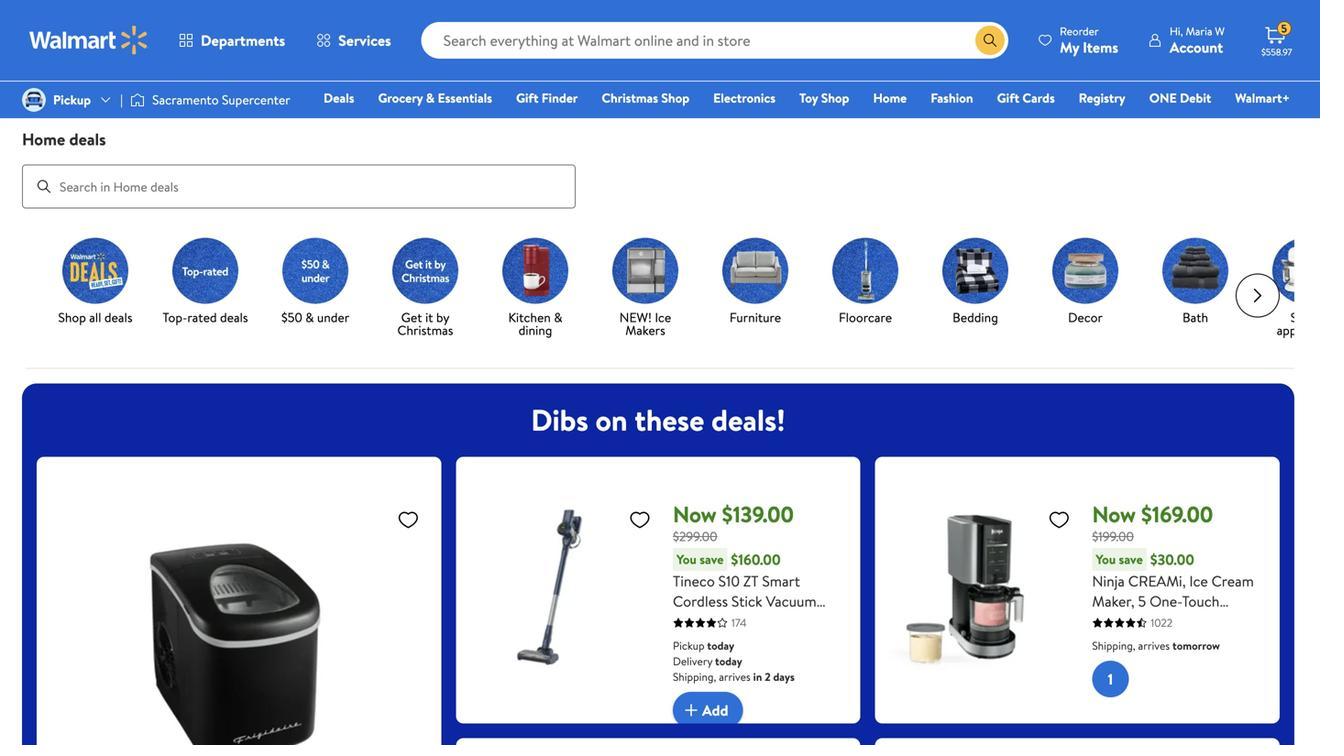 Task type: locate. For each thing, give the bounding box(es) containing it.
save
[[700, 551, 724, 568], [1119, 551, 1143, 568]]

christmas down get gifts in time for christmas. image
[[397, 321, 453, 339]]

1 horizontal spatial with
[[1092, 632, 1119, 652]]

deals down filters
[[69, 128, 106, 151]]

1 vertical spatial pickup
[[673, 638, 705, 654]]

under
[[317, 309, 349, 326]]

all
[[57, 68, 72, 86]]

1 horizontal spatial pickup
[[673, 638, 705, 654]]

Search in Home deals search field
[[22, 165, 576, 209]]

1 vertical spatial by
[[436, 309, 450, 326]]

with inside the now $169.00 $199.00 you save $30.00 ninja creami, ice cream maker, 5 one-touch programs, (2) 16oz. pints with storage lids nc300
[[1092, 632, 1119, 652]]

0 horizontal spatial by
[[436, 309, 450, 326]]

by right 'it'
[[436, 309, 450, 326]]

floorcare
[[839, 309, 892, 326]]

ice right new!
[[655, 309, 671, 326]]

add
[[702, 700, 728, 720]]

1 vertical spatial ice
[[1189, 571, 1208, 591]]

1 horizontal spatial save
[[1119, 551, 1143, 568]]

ice
[[655, 309, 671, 326], [1189, 571, 1208, 591]]

$558.97
[[1262, 46, 1292, 58]]

shop right toy
[[821, 89, 849, 107]]

2 you from the left
[[1096, 551, 1116, 568]]

hi,
[[1170, 23, 1183, 39]]

shop left electronics link
[[661, 89, 690, 107]]

delivery
[[673, 654, 712, 669]]

home for home
[[873, 89, 907, 107]]

new! ice makers
[[620, 309, 671, 339]]

ice down $30.00
[[1189, 571, 1208, 591]]

walmart+ link
[[1227, 88, 1298, 108]]

pickup inside pickup today delivery today shipping, arrives in 2 days
[[673, 638, 705, 654]]

bedding image
[[942, 238, 1008, 304]]

search icon image
[[983, 33, 998, 48]]

you inside 'now $139.00 $299.00 you save $160.00 tineco s10 zt smart cordless stick vacuum cleaner with zerotangle brush head for hard floors/carpet'
[[677, 551, 697, 568]]

home left the fashion link
[[873, 89, 907, 107]]

maria
[[1186, 23, 1212, 39]]

by right sort on the top right of page
[[1134, 67, 1150, 87]]

0 horizontal spatial you
[[677, 551, 697, 568]]

christmas right finder
[[602, 89, 658, 107]]

deals right all
[[104, 309, 133, 326]]

shipping, down programs,
[[1092, 638, 1136, 654]]

deals for top-
[[220, 309, 248, 326]]

now for now $169.00
[[1092, 499, 1136, 530]]

now right add to favorites list, ninja creami, ice cream maker, 5 one-touch programs, (2) 16oz. pints with storage lids nc300 image
[[1092, 499, 1136, 530]]

1 button
[[1092, 661, 1129, 698]]

0 vertical spatial ice
[[655, 309, 671, 326]]

save inside 'now $139.00 $299.00 you save $160.00 tineco s10 zt smart cordless stick vacuum cleaner with zerotangle brush head for hard floors/carpet'
[[700, 551, 724, 568]]

you up tineco
[[677, 551, 697, 568]]

1 horizontal spatial 5
[[1281, 21, 1287, 36]]

2 now from the left
[[1092, 499, 1136, 530]]

pickup down all
[[53, 91, 91, 109]]

1 horizontal spatial &
[[426, 89, 435, 107]]

all filters
[[57, 68, 107, 86]]

gift
[[516, 89, 539, 107], [997, 89, 1020, 107]]

home up the search icon
[[22, 128, 65, 151]]

get
[[401, 309, 422, 326]]

1 horizontal spatial gift
[[997, 89, 1020, 107]]

filters
[[74, 68, 107, 86]]

gift cards
[[997, 89, 1055, 107]]

sacramento supercenter
[[152, 91, 290, 109]]

| inside the "sort and filter section" 'element'
[[1157, 67, 1160, 87]]

deals right rated
[[220, 309, 248, 326]]

1 gift from the left
[[516, 89, 539, 107]]

0 horizontal spatial 5
[[1138, 591, 1146, 612]]

decor image
[[1052, 238, 1118, 304]]

items
[[1083, 37, 1118, 57]]

0 vertical spatial christmas
[[602, 89, 658, 107]]

0 horizontal spatial now
[[673, 499, 717, 530]]

deals inside top-rated deals link
[[220, 309, 248, 326]]

& for essentials
[[426, 89, 435, 107]]

in
[[753, 669, 762, 685]]

& for under
[[305, 309, 314, 326]]

save inside the now $169.00 $199.00 you save $30.00 ninja creami, ice cream maker, 5 one-touch programs, (2) 16oz. pints with storage lids nc300
[[1119, 551, 1143, 568]]

you inside the now $169.00 $199.00 you save $30.00 ninja creami, ice cream maker, 5 one-touch programs, (2) 16oz. pints with storage lids nc300
[[1096, 551, 1116, 568]]

kitchen dining image
[[502, 238, 568, 304]]

maker,
[[1092, 591, 1135, 612]]

0 horizontal spatial arrives
[[719, 669, 751, 685]]

on
[[595, 400, 628, 441]]

today down the head
[[715, 654, 742, 669]]

1 you from the left
[[677, 551, 697, 568]]

grocery
[[378, 89, 423, 107]]

2 horizontal spatial &
[[554, 309, 562, 326]]

shipping, inside pickup today delivery today shipping, arrives in 2 days
[[673, 669, 716, 685]]

0 horizontal spatial ice
[[655, 309, 671, 326]]

gift cards link
[[989, 88, 1063, 108]]

deals
[[324, 89, 354, 107]]

& right dining
[[554, 309, 562, 326]]

furniture
[[730, 309, 781, 326]]

5 up the $558.97
[[1281, 21, 1287, 36]]

0 horizontal spatial pickup
[[53, 91, 91, 109]]

1 vertical spatial arrives
[[719, 669, 751, 685]]

electronics
[[713, 89, 776, 107]]

shop fifty dollars and under. image
[[282, 238, 348, 304]]

fashion link
[[922, 88, 982, 108]]

add to favorites list, ninja creami, ice cream maker, 5 one-touch programs, (2) 16oz. pints with storage lids nc300 image
[[1048, 508, 1070, 531]]

now
[[673, 499, 717, 530], [1092, 499, 1136, 530]]

1 now from the left
[[673, 499, 717, 530]]

shop top-rated. image
[[172, 238, 238, 304]]

0 horizontal spatial shipping,
[[673, 669, 716, 685]]

all filters button
[[22, 62, 127, 92]]

2 save from the left
[[1119, 551, 1143, 568]]

deals!
[[711, 400, 785, 441]]

by inside the "sort and filter section" 'element'
[[1134, 67, 1150, 87]]

small appliance image
[[1273, 238, 1320, 304]]

my
[[1060, 37, 1079, 57]]

tineco
[[673, 571, 715, 591]]

 image up home deals
[[22, 88, 46, 112]]

reorder
[[1060, 23, 1099, 39]]

1 horizontal spatial shipping,
[[1092, 638, 1136, 654]]

cleaner
[[673, 612, 722, 632]]

services button
[[301, 18, 407, 62]]

1 save from the left
[[700, 551, 724, 568]]

now inside 'now $139.00 $299.00 you save $160.00 tineco s10 zt smart cordless stick vacuum cleaner with zerotangle brush head for hard floors/carpet'
[[673, 499, 717, 530]]

zerotangle
[[757, 612, 825, 632]]

now inside the now $169.00 $199.00 you save $30.00 ninja creami, ice cream maker, 5 one-touch programs, (2) 16oz. pints with storage lids nc300
[[1092, 499, 1136, 530]]

0 horizontal spatial with
[[726, 612, 753, 632]]

1 horizontal spatial you
[[1096, 551, 1116, 568]]

1
[[1108, 669, 1113, 689]]

registry
[[1079, 89, 1126, 107]]

one debit link
[[1141, 88, 1220, 108]]

0 horizontal spatial christmas
[[397, 321, 453, 339]]

1 vertical spatial shipping,
[[673, 669, 716, 685]]

& right $50
[[305, 309, 314, 326]]

brush
[[673, 632, 709, 652]]

bath link
[[1148, 238, 1243, 328]]

0 vertical spatial shipping,
[[1092, 638, 1136, 654]]

1 horizontal spatial by
[[1134, 67, 1150, 87]]

1 horizontal spatial now
[[1092, 499, 1136, 530]]

you up ninja
[[1096, 551, 1116, 568]]

arrives down 1022 in the right bottom of the page
[[1138, 638, 1170, 654]]

shipping, up add to cart icon
[[673, 669, 716, 685]]

you for now $169.00
[[1096, 551, 1116, 568]]

shop left all
[[58, 309, 86, 326]]

departments button
[[163, 18, 301, 62]]

1 horizontal spatial arrives
[[1138, 638, 1170, 654]]

2 horizontal spatial shop
[[821, 89, 849, 107]]

smart
[[762, 571, 800, 591]]

save up s10
[[700, 551, 724, 568]]

1 vertical spatial 5
[[1138, 591, 1146, 612]]

storage
[[1123, 632, 1171, 652]]

0 horizontal spatial save
[[700, 551, 724, 568]]

save down $199.00
[[1119, 551, 1143, 568]]

new! ice makers link
[[598, 238, 693, 341]]

| left sacramento
[[120, 91, 123, 109]]

0 horizontal spatial home
[[22, 128, 65, 151]]

2 gift from the left
[[997, 89, 1020, 107]]

grocery & essentials
[[378, 89, 492, 107]]

pickup
[[53, 91, 91, 109], [673, 638, 705, 654]]

0 vertical spatial by
[[1134, 67, 1150, 87]]

1 horizontal spatial |
[[1157, 67, 1160, 87]]

with
[[726, 612, 753, 632], [1092, 632, 1119, 652]]

sacramento
[[152, 91, 219, 109]]

Walmart Site-Wide search field
[[421, 22, 1009, 59]]

gift left finder
[[516, 89, 539, 107]]

debit
[[1180, 89, 1211, 107]]

0 vertical spatial |
[[1157, 67, 1160, 87]]

 image for pickup
[[22, 88, 46, 112]]

shop all. image
[[62, 238, 128, 304]]

$139.00
[[722, 499, 794, 530]]

add to favorites list, tineco s10 zt smart cordless stick vacuum cleaner with zerotangle brush head for hard floors/carpet image
[[629, 508, 651, 531]]

5 left one-
[[1138, 591, 1146, 612]]

sort by |
[[1103, 67, 1160, 87]]

deals inside shop all deals link
[[104, 309, 133, 326]]

ice inside the now $169.00 $199.00 you save $30.00 ninja creami, ice cream maker, 5 one-touch programs, (2) 16oz. pints with storage lids nc300
[[1189, 571, 1208, 591]]

floors/carpet
[[673, 652, 762, 672]]

by inside get it by christmas
[[436, 309, 450, 326]]

0 vertical spatial pickup
[[53, 91, 91, 109]]

 image
[[22, 88, 46, 112], [130, 91, 145, 109]]

home inside "link"
[[873, 89, 907, 107]]

0 horizontal spatial &
[[305, 309, 314, 326]]

0 vertical spatial home
[[873, 89, 907, 107]]

home inside search box
[[22, 128, 65, 151]]

tomorrow
[[1173, 638, 1220, 654]]

& right grocery
[[426, 89, 435, 107]]

1 horizontal spatial  image
[[130, 91, 145, 109]]

ice inside new! ice makers
[[655, 309, 671, 326]]

1 horizontal spatial shop
[[661, 89, 690, 107]]

0 horizontal spatial  image
[[22, 88, 46, 112]]

1 horizontal spatial home
[[873, 89, 907, 107]]

today
[[707, 638, 734, 654], [715, 654, 742, 669]]

174
[[732, 615, 747, 631]]

pickup down the cleaner
[[673, 638, 705, 654]]

| up one
[[1157, 67, 1160, 87]]

home
[[873, 89, 907, 107], [22, 128, 65, 151]]

&
[[426, 89, 435, 107], [305, 309, 314, 326], [554, 309, 562, 326]]

gift left cards
[[997, 89, 1020, 107]]

home link
[[865, 88, 915, 108]]

now right 'add to favorites list, tineco s10 zt smart cordless stick vacuum cleaner with zerotangle brush head for hard floors/carpet' icon
[[673, 499, 717, 530]]

$50 & under
[[281, 309, 349, 326]]

get it by christmas
[[397, 309, 453, 339]]

& inside kitchen & dining
[[554, 309, 562, 326]]

0 horizontal spatial |
[[120, 91, 123, 109]]

add button
[[673, 692, 743, 729]]

services
[[338, 30, 391, 50]]

shop all deals link
[[48, 238, 143, 328]]

arrives left in
[[719, 669, 751, 685]]

1 horizontal spatial ice
[[1189, 571, 1208, 591]]

1 vertical spatial home
[[22, 128, 65, 151]]

dibs
[[531, 400, 588, 441]]

 image left sacramento
[[130, 91, 145, 109]]

add to cart image
[[680, 700, 702, 722]]

0 horizontal spatial gift
[[516, 89, 539, 107]]

5 inside the now $169.00 $199.00 you save $30.00 ninja creami, ice cream maker, 5 one-touch programs, (2) 16oz. pints with storage lids nc300
[[1138, 591, 1146, 612]]

get gifts in time for christmas. image
[[392, 238, 458, 304]]



Task type: vqa. For each thing, say whether or not it's contained in the screenshot.
$30.00
yes



Task type: describe. For each thing, give the bounding box(es) containing it.
cards
[[1023, 89, 1055, 107]]

account
[[1170, 37, 1223, 57]]

bedding
[[953, 309, 998, 326]]

gift for gift finder
[[516, 89, 539, 107]]

& for dining
[[554, 309, 562, 326]]

1 vertical spatial christmas
[[397, 321, 453, 339]]

$50
[[281, 309, 302, 326]]

touch
[[1182, 591, 1220, 612]]

$199.00
[[1092, 528, 1134, 546]]

1 horizontal spatial christmas
[[602, 89, 658, 107]]

now $169.00 $199.00 you save $30.00 ninja creami, ice cream maker, 5 one-touch programs, (2) 16oz. pints with storage lids nc300
[[1092, 499, 1254, 652]]

one
[[1149, 89, 1177, 107]]

it
[[425, 309, 433, 326]]

registry link
[[1071, 88, 1134, 108]]

toy
[[799, 89, 818, 107]]

furniture image
[[722, 238, 788, 304]]

1022
[[1151, 615, 1173, 631]]

christmas shop
[[602, 89, 690, 107]]

bath image
[[1162, 238, 1228, 304]]

save for $169.00
[[1119, 551, 1143, 568]]

programs,
[[1092, 612, 1157, 632]]

1 vertical spatial |
[[120, 91, 123, 109]]

shipping, arrives tomorrow
[[1092, 638, 1220, 654]]

top-rated deals link
[[158, 238, 253, 328]]

ninja
[[1092, 571, 1125, 591]]

walmart black friday deals for days image
[[804, 0, 1306, 33]]

0 vertical spatial 5
[[1281, 21, 1287, 36]]

shop for toy shop
[[821, 89, 849, 107]]

lids
[[1174, 632, 1195, 652]]

new!
[[620, 309, 652, 326]]

dibs on these deals!
[[531, 400, 785, 441]]

0 vertical spatial arrives
[[1138, 638, 1170, 654]]

supercenter
[[222, 91, 290, 109]]

small applian
[[1277, 309, 1320, 339]]

with inside 'now $139.00 $299.00 you save $160.00 tineco s10 zt smart cordless stick vacuum cleaner with zerotangle brush head for hard floors/carpet'
[[726, 612, 753, 632]]

Search search field
[[421, 22, 1009, 59]]

hi, maria w account
[[1170, 23, 1225, 57]]

sort
[[1103, 67, 1131, 87]]

kitchen
[[508, 309, 551, 326]]

now for now $139.00
[[673, 499, 717, 530]]

floorcare image
[[832, 238, 898, 304]]

today down 174
[[707, 638, 734, 654]]

days
[[773, 669, 795, 685]]

you for now $139.00
[[677, 551, 697, 568]]

kitchen & dining link
[[488, 238, 583, 341]]

one-
[[1150, 591, 1182, 612]]

pickup today delivery today shipping, arrives in 2 days
[[673, 638, 795, 685]]

walmart image
[[29, 26, 149, 55]]

cream
[[1212, 571, 1254, 591]]

0 horizontal spatial shop
[[58, 309, 86, 326]]

get it by christmas link
[[378, 238, 473, 341]]

grocery & essentials link
[[370, 88, 501, 108]]

deals for shop
[[104, 309, 133, 326]]

add to favorites list, frigidaire 26 lb retro bullet ice maker, black, efic128 image
[[397, 508, 419, 531]]

one debit
[[1149, 89, 1211, 107]]

these
[[635, 400, 704, 441]]

for
[[749, 632, 768, 652]]

shop all deals
[[58, 309, 133, 326]]

fashion
[[931, 89, 973, 107]]

bedding link
[[928, 238, 1023, 328]]

rated
[[187, 309, 217, 326]]

 image for sacramento supercenter
[[130, 91, 145, 109]]

decor link
[[1038, 238, 1133, 328]]

16oz.
[[1181, 612, 1211, 632]]

electronics link
[[705, 88, 784, 108]]

dining
[[519, 321, 552, 339]]

sort and filter section element
[[0, 48, 1320, 106]]

decor
[[1068, 309, 1103, 326]]

gift for gift cards
[[997, 89, 1020, 107]]

reorder my items
[[1060, 23, 1118, 57]]

toy shop link
[[791, 88, 858, 108]]

home for home deals
[[22, 128, 65, 151]]

small applian link
[[1258, 238, 1320, 341]]

$50 & under link
[[268, 238, 363, 328]]

s10
[[718, 571, 740, 591]]

top-
[[163, 309, 187, 326]]

top-rated deals
[[163, 309, 248, 326]]

nc300
[[1199, 632, 1246, 652]]

pickup for pickup today delivery today shipping, arrives in 2 days
[[673, 638, 705, 654]]

arrives inside pickup today delivery today shipping, arrives in 2 days
[[719, 669, 751, 685]]

next slide for chipmodulewithimages list image
[[1236, 274, 1280, 318]]

departments
[[201, 30, 285, 50]]

stick
[[732, 591, 762, 612]]

$299.00
[[673, 528, 717, 546]]

toy shop
[[799, 89, 849, 107]]

shop for christmas shop
[[661, 89, 690, 107]]

$30.00
[[1150, 550, 1194, 570]]

save for $139.00
[[700, 551, 724, 568]]

w
[[1215, 23, 1225, 39]]

ice makers image
[[612, 238, 678, 304]]

small
[[1291, 309, 1320, 326]]

walmart+
[[1235, 89, 1290, 107]]

Home deals search field
[[0, 128, 1320, 209]]

head
[[713, 632, 746, 652]]

christmas shop link
[[593, 88, 698, 108]]

deals inside the home deals search box
[[69, 128, 106, 151]]

bath
[[1183, 309, 1208, 326]]

vacuum
[[766, 591, 817, 612]]

gift finder
[[516, 89, 578, 107]]

search image
[[37, 179, 51, 194]]

pickup for pickup
[[53, 91, 91, 109]]

finder
[[542, 89, 578, 107]]

makers
[[625, 321, 665, 339]]



